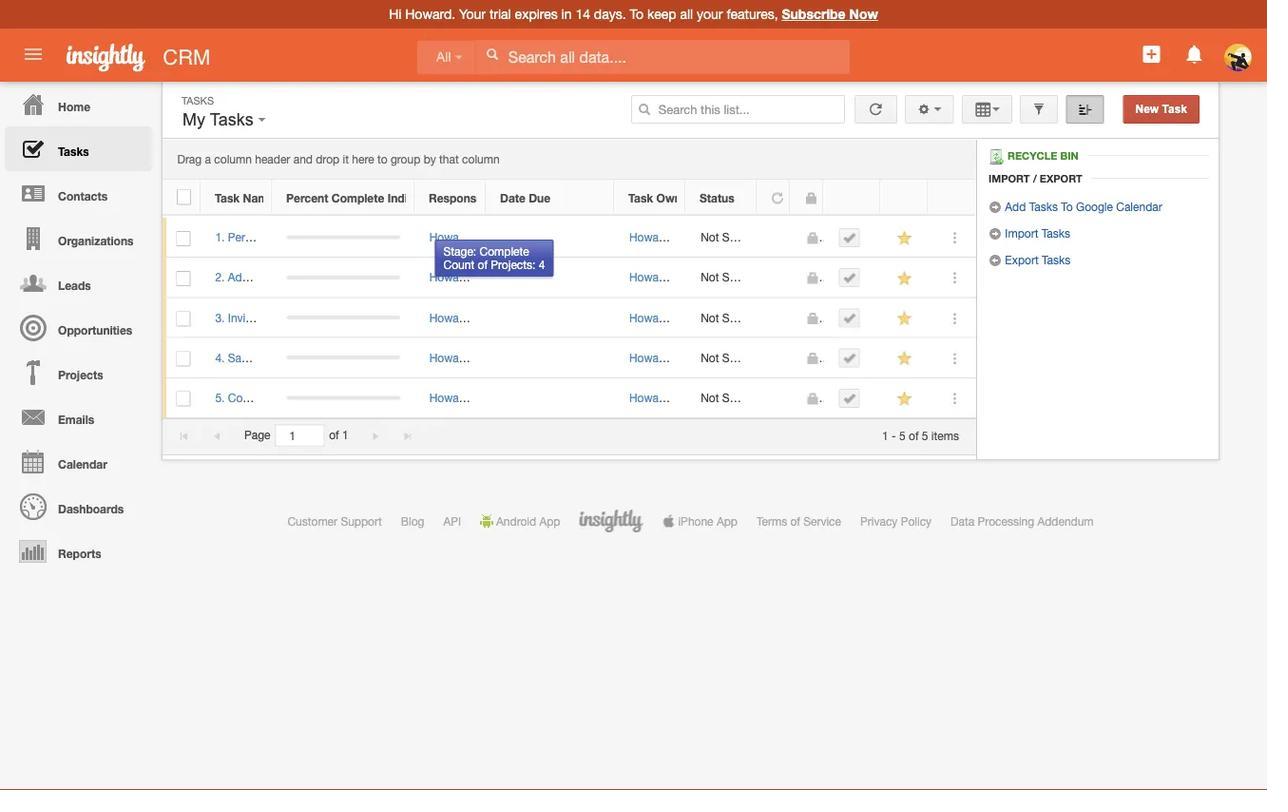 Task type: vqa. For each thing, say whether or not it's contained in the screenshot.
3. Invite your team Started
yes



Task type: describe. For each thing, give the bounding box(es) containing it.
save
[[228, 351, 253, 364]]

repeating task image
[[771, 191, 784, 205]]

started for 2. add your customers
[[722, 271, 760, 284]]

private task image for 3. invite your team
[[806, 312, 819, 325]]

not started cell for 4. save your emails
[[686, 338, 760, 378]]

1 field
[[276, 425, 324, 446]]

-
[[892, 429, 896, 442]]

1. personalize your account
[[215, 231, 357, 244]]

stage:
[[444, 244, 476, 258]]

privacy policy
[[860, 514, 932, 528]]

2 column from the left
[[462, 153, 500, 166]]

your for emails
[[256, 351, 279, 364]]

5. connect to your files and apps
[[215, 391, 385, 404]]

private task image for 5. connect to your files and apps
[[806, 392, 819, 405]]

percent
[[286, 191, 328, 204]]

refresh list image
[[867, 103, 885, 116]]

date due
[[500, 191, 551, 204]]

1 column from the left
[[214, 153, 252, 166]]

trial
[[490, 6, 511, 22]]

started for 3. invite your team
[[722, 311, 760, 324]]

5.
[[215, 391, 225, 404]]

mark this task complete image for 1. personalize your account
[[843, 231, 856, 244]]

show sidebar image
[[1079, 103, 1092, 116]]

row containing 1. personalize your account
[[163, 218, 976, 258]]

reports
[[58, 547, 101, 560]]

add tasks to google calendar link
[[989, 200, 1162, 214]]

Search this list... text field
[[631, 95, 845, 124]]

not for 2. add your customers
[[701, 271, 719, 284]]

private task image for customers
[[806, 272, 819, 285]]

import for import / export
[[989, 172, 1030, 184]]

3. invite your team link
[[215, 311, 319, 324]]

drag a column header and drop it here to group by that column
[[177, 153, 500, 166]]

howard brown for 4. save your emails
[[429, 351, 505, 364]]

date
[[500, 191, 526, 204]]

that
[[439, 153, 459, 166]]

percent complete indicator
[[286, 191, 436, 204]]

export tasks link
[[989, 253, 1071, 267]]

started for 4. save your emails
[[722, 351, 760, 364]]

import for import tasks
[[1005, 226, 1039, 240]]

1.
[[215, 231, 225, 244]]

account
[[315, 231, 357, 244]]

owner
[[657, 191, 692, 204]]

drop
[[316, 153, 340, 166]]

not for 3. invite your team
[[701, 311, 719, 324]]

subscribe
[[782, 6, 846, 22]]

now
[[849, 6, 878, 22]]

1 horizontal spatial to
[[377, 153, 388, 166]]

service
[[804, 514, 841, 528]]

data processing addendum
[[951, 514, 1094, 528]]

api
[[443, 514, 461, 528]]

iphone app link
[[662, 514, 738, 528]]

api link
[[443, 514, 461, 528]]

count
[[444, 258, 475, 271]]

not for 1. personalize your account
[[701, 231, 719, 244]]

1 - 5 of 5 items
[[882, 429, 959, 442]]

not for 5. connect to your files and apps
[[701, 391, 719, 404]]

1 5 from the left
[[899, 429, 906, 442]]

circle arrow right image for add tasks to google calendar
[[989, 201, 1002, 214]]

my tasks
[[183, 110, 258, 129]]

all
[[680, 6, 693, 22]]

items
[[932, 429, 959, 442]]

row containing 3. invite your team
[[163, 298, 976, 338]]

drag
[[177, 153, 202, 166]]

your left files
[[288, 391, 310, 404]]

of 1
[[329, 429, 349, 442]]

reports link
[[5, 529, 152, 573]]

in
[[562, 6, 572, 22]]

keep
[[647, 6, 676, 22]]

navigation containing home
[[0, 82, 152, 573]]

subscribe now link
[[782, 6, 878, 22]]

/
[[1033, 172, 1037, 184]]

3 press ctrl + space to group column header from the left
[[928, 180, 975, 215]]

home
[[58, 100, 90, 113]]

howard brown not started for 3. invite your team
[[629, 311, 760, 324]]

row group containing 1. personalize your account
[[163, 218, 976, 418]]

tasks for add tasks to google calendar
[[1029, 200, 1058, 213]]

of right 1 field
[[329, 429, 339, 442]]

iphone
[[678, 514, 714, 528]]

my
[[183, 110, 205, 129]]

import tasks
[[1002, 226, 1071, 240]]

by
[[424, 153, 436, 166]]

mark this task complete image
[[843, 351, 856, 365]]

of right terms
[[790, 514, 800, 528]]

terms
[[757, 514, 787, 528]]

2. add your customers link
[[215, 271, 341, 284]]

complete for stage:
[[480, 244, 529, 258]]

started for 5. connect to your files and apps
[[722, 391, 760, 404]]

2 5 from the left
[[922, 429, 928, 442]]

addendum
[[1038, 514, 1094, 528]]

my tasks button
[[178, 106, 271, 134]]

2. add your customers
[[215, 271, 331, 284]]

your right all
[[697, 6, 723, 22]]

page
[[244, 429, 271, 442]]

2 1 from the left
[[882, 429, 889, 442]]

started for 1. personalize your account
[[722, 231, 760, 244]]

0 vertical spatial and
[[293, 153, 313, 166]]

your for account
[[290, 231, 312, 244]]

due
[[529, 191, 551, 204]]

show list view filters image
[[1033, 103, 1046, 116]]

all link
[[417, 40, 475, 75]]

indicator
[[388, 191, 436, 204]]

android
[[496, 514, 536, 528]]

tasks for my tasks
[[210, 110, 254, 129]]

customer support
[[287, 514, 382, 528]]

task for task name
[[215, 191, 240, 204]]

dashboards
[[58, 502, 124, 515]]

0 vertical spatial calendar
[[1116, 200, 1162, 213]]

task for task owner status
[[628, 191, 653, 204]]

notifications image
[[1183, 43, 1206, 66]]

following image for 5. connect to your files and apps
[[896, 390, 914, 408]]

app for iphone app
[[717, 514, 738, 528]]

expires
[[515, 6, 558, 22]]

all
[[436, 50, 451, 65]]

import / export
[[989, 172, 1083, 184]]

2.
[[215, 271, 225, 284]]

blog link
[[401, 514, 424, 528]]

howard brown for 2. add your customers
[[429, 271, 505, 284]]

add tasks to google calendar
[[1002, 200, 1162, 213]]

emails
[[58, 413, 94, 426]]

dashboards link
[[5, 484, 152, 529]]

iphone app
[[678, 514, 738, 528]]

search image
[[638, 103, 651, 116]]

howard brown not started for 4. save your emails
[[629, 351, 760, 364]]



Task type: locate. For each thing, give the bounding box(es) containing it.
terms of service
[[757, 514, 841, 528]]

0 horizontal spatial 5
[[899, 429, 906, 442]]

5. connect to your files and apps link
[[215, 391, 394, 404]]

following image for 1. personalize your account
[[896, 229, 914, 247]]

row containing 4. save your emails
[[163, 338, 976, 378]]

your for customers
[[252, 271, 274, 284]]

column right "a"
[[214, 153, 252, 166]]

leads
[[58, 279, 91, 292]]

3. invite your team
[[215, 311, 310, 324]]

cog image
[[918, 103, 931, 116]]

1 vertical spatial and
[[337, 391, 356, 404]]

add right 2. at the left top of page
[[228, 271, 249, 284]]

private task image
[[804, 191, 818, 205], [806, 232, 819, 245], [806, 272, 819, 285], [806, 352, 819, 365]]

1 following image from the top
[[896, 269, 914, 287]]

1 vertical spatial to
[[1061, 200, 1073, 213]]

press ctrl + space to group column header left /
[[928, 180, 975, 215]]

mark this task complete image for 2. add your customers
[[843, 271, 856, 284]]

column right the that
[[462, 153, 500, 166]]

1 vertical spatial calendar
[[58, 457, 107, 471]]

2 press ctrl + space to group column header from the left
[[880, 180, 928, 215]]

1 vertical spatial complete
[[480, 244, 529, 258]]

app right iphone
[[717, 514, 738, 528]]

0 horizontal spatial to
[[630, 6, 644, 22]]

your left the account at the top left of the page
[[290, 231, 312, 244]]

complete down here
[[332, 191, 384, 204]]

2 following image from the top
[[896, 309, 914, 328]]

export tasks
[[1002, 253, 1071, 266]]

2 circle arrow right image from the top
[[989, 227, 1002, 241]]

0 horizontal spatial 1
[[342, 429, 349, 442]]

of right count
[[478, 258, 488, 271]]

task
[[1162, 103, 1187, 116], [215, 191, 240, 204], [628, 191, 653, 204]]

emails
[[282, 351, 315, 364]]

customer
[[287, 514, 338, 528]]

1 horizontal spatial and
[[337, 391, 356, 404]]

None checkbox
[[176, 271, 191, 286], [176, 311, 191, 326], [176, 351, 191, 366], [176, 391, 191, 407], [176, 271, 191, 286], [176, 311, 191, 326], [176, 351, 191, 366], [176, 391, 191, 407]]

howard
[[429, 231, 469, 244], [629, 231, 669, 244], [429, 271, 469, 284], [629, 271, 669, 284], [429, 311, 469, 324], [629, 311, 669, 324], [429, 351, 469, 364], [629, 351, 669, 364], [429, 391, 469, 404], [629, 391, 669, 404]]

3 following image from the top
[[896, 390, 914, 408]]

task inside "link"
[[1162, 103, 1187, 116]]

1 horizontal spatial add
[[1005, 200, 1026, 213]]

bin
[[1060, 150, 1079, 162]]

private task image for account
[[806, 232, 819, 245]]

1 app from the left
[[539, 514, 560, 528]]

howard.
[[405, 6, 456, 22]]

4
[[539, 258, 545, 271]]

1 horizontal spatial calendar
[[1116, 200, 1162, 213]]

1 howard brown from the top
[[429, 231, 505, 244]]

brown
[[473, 231, 505, 244], [672, 231, 705, 244], [473, 271, 505, 284], [672, 271, 705, 284], [473, 311, 505, 324], [672, 311, 705, 324], [473, 351, 505, 364], [672, 351, 705, 364], [473, 391, 505, 404], [672, 391, 705, 404]]

of right -
[[909, 429, 919, 442]]

5 left items
[[922, 429, 928, 442]]

4 mark this task complete image from the top
[[843, 392, 856, 405]]

connect
[[228, 391, 271, 404]]

howard brown not started
[[629, 231, 760, 244], [629, 271, 760, 284], [629, 311, 760, 324], [629, 351, 760, 364], [629, 391, 760, 404]]

2 howard brown from the top
[[429, 271, 505, 284]]

tasks for export tasks
[[1042, 253, 1071, 266]]

4 started from the top
[[722, 351, 760, 364]]

5 howard brown from the top
[[429, 391, 505, 404]]

following image for 3. invite your team
[[896, 309, 914, 328]]

recycle
[[1008, 150, 1058, 162]]

1 not started cell from the top
[[686, 218, 760, 258]]

0 vertical spatial complete
[[332, 191, 384, 204]]

cell
[[272, 218, 415, 258], [486, 218, 615, 258], [758, 218, 791, 258], [824, 218, 881, 258], [272, 258, 415, 298], [486, 258, 615, 298], [758, 258, 791, 298], [824, 258, 881, 298], [272, 298, 415, 338], [486, 298, 615, 338], [758, 298, 791, 338], [824, 298, 881, 338], [272, 338, 415, 378], [486, 338, 615, 378], [758, 338, 791, 378], [824, 338, 881, 378], [272, 378, 415, 418], [486, 378, 615, 418], [758, 378, 791, 418], [824, 378, 881, 418]]

organizations
[[58, 234, 134, 247]]

1 horizontal spatial app
[[717, 514, 738, 528]]

app right android
[[539, 514, 560, 528]]

apps
[[359, 391, 385, 404]]

support
[[341, 514, 382, 528]]

Search all data.... text field
[[475, 40, 850, 74]]

5 not started cell from the top
[[686, 378, 760, 418]]

mark this task complete image
[[843, 231, 856, 244], [843, 271, 856, 284], [843, 311, 856, 325], [843, 392, 856, 405]]

private task image for emails
[[806, 352, 819, 365]]

white image
[[486, 48, 499, 61]]

here
[[352, 153, 374, 166]]

a
[[205, 153, 211, 166]]

circle arrow right image up 'import tasks' link
[[989, 201, 1002, 214]]

mark this task complete image for 5. connect to your files and apps
[[843, 392, 856, 405]]

1 not from the top
[[701, 231, 719, 244]]

5 howard brown not started from the top
[[629, 391, 760, 404]]

1 vertical spatial following image
[[896, 309, 914, 328]]

row group
[[163, 218, 976, 418]]

press ctrl + space to group column header
[[823, 180, 880, 215], [880, 180, 928, 215], [928, 180, 975, 215]]

following image
[[896, 229, 914, 247], [896, 309, 914, 328], [896, 390, 914, 408]]

howard brown for 5. connect to your files and apps
[[429, 391, 505, 404]]

0 vertical spatial private task image
[[806, 312, 819, 325]]

0 vertical spatial import
[[989, 172, 1030, 184]]

complete up "projects:"
[[480, 244, 529, 258]]

privacy policy link
[[860, 514, 932, 528]]

hi
[[389, 6, 402, 22]]

tasks inside button
[[210, 110, 254, 129]]

terms of service link
[[757, 514, 841, 528]]

task right 'new'
[[1162, 103, 1187, 116]]

projects:
[[491, 258, 536, 271]]

press ctrl + space to group column header right "repeating task" image
[[823, 180, 880, 215]]

0 horizontal spatial export
[[1005, 253, 1039, 266]]

emails link
[[5, 395, 152, 439]]

task left owner
[[628, 191, 653, 204]]

task left name
[[215, 191, 240, 204]]

howard brown
[[429, 231, 505, 244], [429, 271, 505, 284], [429, 311, 505, 324], [429, 351, 505, 364], [429, 391, 505, 404]]

your left team
[[258, 311, 281, 324]]

of
[[478, 258, 488, 271], [329, 429, 339, 442], [909, 429, 919, 442], [790, 514, 800, 528]]

1 vertical spatial import
[[1005, 226, 1039, 240]]

3 started from the top
[[722, 311, 760, 324]]

1 horizontal spatial task
[[628, 191, 653, 204]]

policy
[[901, 514, 932, 528]]

howard brown not started for 2. add your customers
[[629, 271, 760, 284]]

press ctrl + space to group column header down 'cog' icon
[[880, 180, 928, 215]]

following image
[[896, 269, 914, 287], [896, 350, 914, 368]]

3 howard brown from the top
[[429, 311, 505, 324]]

1
[[342, 429, 349, 442], [882, 429, 889, 442]]

2 vertical spatial following image
[[896, 390, 914, 408]]

new task link
[[1123, 95, 1200, 124]]

5 started from the top
[[722, 391, 760, 404]]

stage: complete count of projects: 4
[[444, 244, 545, 271]]

howard brown not started for 1. personalize your account
[[629, 231, 760, 244]]

1 horizontal spatial export
[[1040, 172, 1083, 184]]

4.
[[215, 351, 225, 364]]

and right files
[[337, 391, 356, 404]]

0 vertical spatial export
[[1040, 172, 1083, 184]]

not started cell for 5. connect to your files and apps
[[686, 378, 760, 418]]

0 horizontal spatial calendar
[[58, 457, 107, 471]]

export right circle arrow left image at the top
[[1005, 253, 1039, 266]]

your for team
[[258, 311, 281, 324]]

0 horizontal spatial task
[[215, 191, 240, 204]]

opportunities
[[58, 323, 132, 337]]

and left drop
[[293, 153, 313, 166]]

hi howard. your trial expires in 14 days. to keep all your features, subscribe now
[[389, 6, 878, 22]]

complete for percent
[[332, 191, 384, 204]]

import
[[989, 172, 1030, 184], [1005, 226, 1039, 240]]

not started cell for 2. add your customers
[[686, 258, 760, 298]]

14
[[576, 6, 590, 22]]

6 row from the top
[[163, 378, 976, 418]]

1 horizontal spatial 1
[[882, 429, 889, 442]]

howard brown for 3. invite your team
[[429, 311, 505, 324]]

1 vertical spatial add
[[228, 271, 249, 284]]

3 howard brown not started from the top
[[629, 311, 760, 324]]

group
[[391, 153, 421, 166]]

not for 4. save your emails
[[701, 351, 719, 364]]

2 started from the top
[[722, 271, 760, 284]]

tasks up my
[[182, 94, 214, 106]]

following image for 4. save your emails
[[896, 350, 914, 368]]

tasks for import tasks
[[1042, 226, 1071, 240]]

circle arrow right image up circle arrow left image at the top
[[989, 227, 1002, 241]]

0 horizontal spatial app
[[539, 514, 560, 528]]

1 horizontal spatial column
[[462, 153, 500, 166]]

android app
[[496, 514, 560, 528]]

your up 3. invite your team
[[252, 271, 274, 284]]

to right here
[[377, 153, 388, 166]]

2 private task image from the top
[[806, 392, 819, 405]]

android app link
[[480, 514, 560, 528]]

1 horizontal spatial complete
[[480, 244, 529, 258]]

1 circle arrow right image from the top
[[989, 201, 1002, 214]]

howard brown not started for 5. connect to your files and apps
[[629, 391, 760, 404]]

5 right -
[[899, 429, 906, 442]]

calendar right google on the top
[[1116, 200, 1162, 213]]

tasks up contacts link
[[58, 145, 89, 158]]

1 row from the top
[[163, 180, 975, 215]]

0 horizontal spatial and
[[293, 153, 313, 166]]

3 mark this task complete image from the top
[[843, 311, 856, 325]]

private task image
[[806, 312, 819, 325], [806, 392, 819, 405]]

mark this task complete image for 3. invite your team
[[843, 311, 856, 325]]

import left /
[[989, 172, 1030, 184]]

crm
[[163, 45, 211, 69]]

of inside stage: complete count of projects: 4
[[478, 258, 488, 271]]

days.
[[594, 6, 626, 22]]

row containing 2. add your customers
[[163, 258, 976, 298]]

circle arrow right image
[[989, 201, 1002, 214], [989, 227, 1002, 241]]

following image for 2. add your customers
[[896, 269, 914, 287]]

1 right 1 field
[[342, 429, 349, 442]]

1 following image from the top
[[896, 229, 914, 247]]

data
[[951, 514, 975, 528]]

app for android app
[[539, 514, 560, 528]]

1 mark this task complete image from the top
[[843, 231, 856, 244]]

recycle bin link
[[989, 149, 1088, 164]]

4 row from the top
[[163, 298, 976, 338]]

tasks right my
[[210, 110, 254, 129]]

blog
[[401, 514, 424, 528]]

0 vertical spatial to
[[630, 6, 644, 22]]

leads link
[[5, 260, 152, 305]]

customers
[[278, 271, 331, 284]]

0 vertical spatial following image
[[896, 229, 914, 247]]

1 horizontal spatial to
[[1061, 200, 1073, 213]]

new
[[1136, 103, 1159, 116]]

column
[[214, 153, 252, 166], [462, 153, 500, 166]]

None checkbox
[[177, 190, 191, 205], [176, 231, 191, 246], [177, 190, 191, 205], [176, 231, 191, 246]]

circle arrow right image inside 'import tasks' link
[[989, 227, 1002, 241]]

opportunities link
[[5, 305, 152, 350]]

calendar link
[[5, 439, 152, 484]]

your right save
[[256, 351, 279, 364]]

1 vertical spatial circle arrow right image
[[989, 227, 1002, 241]]

calendar up "dashboards" link
[[58, 457, 107, 471]]

2 not from the top
[[701, 271, 719, 284]]

4. save your emails
[[215, 351, 315, 364]]

tasks down the import tasks
[[1042, 253, 1071, 266]]

task owner status
[[628, 191, 735, 204]]

0 horizontal spatial column
[[214, 153, 252, 166]]

row containing 5. connect to your files and apps
[[163, 378, 976, 418]]

tasks up the import tasks
[[1029, 200, 1058, 213]]

0 horizontal spatial to
[[274, 391, 285, 404]]

circle arrow right image for import tasks
[[989, 227, 1002, 241]]

1 left -
[[882, 429, 889, 442]]

4. save your emails link
[[215, 351, 324, 364]]

to
[[630, 6, 644, 22], [1061, 200, 1073, 213]]

1 vertical spatial private task image
[[806, 392, 819, 405]]

add up 'import tasks' link
[[1005, 200, 1026, 213]]

status
[[700, 191, 735, 204]]

features,
[[727, 6, 778, 22]]

1 vertical spatial following image
[[896, 350, 914, 368]]

howard brown for 1. personalize your account
[[429, 231, 505, 244]]

3 not from the top
[[701, 311, 719, 324]]

0 horizontal spatial complete
[[332, 191, 384, 204]]

to right connect
[[274, 391, 285, 404]]

3 row from the top
[[163, 258, 976, 298]]

import up export tasks link
[[1005, 226, 1039, 240]]

projects
[[58, 368, 103, 381]]

1 horizontal spatial 5
[[922, 429, 928, 442]]

import tasks link
[[989, 226, 1071, 241]]

team
[[284, 311, 310, 324]]

0 vertical spatial following image
[[896, 269, 914, 287]]

to left keep
[[630, 6, 644, 22]]

0 vertical spatial circle arrow right image
[[989, 201, 1002, 214]]

2 row from the top
[[163, 218, 976, 258]]

3 not started cell from the top
[[686, 298, 760, 338]]

1 howard brown not started from the top
[[629, 231, 760, 244]]

1 vertical spatial to
[[274, 391, 285, 404]]

2 following image from the top
[[896, 350, 914, 368]]

circle arrow right image inside add tasks to google calendar link
[[989, 201, 1002, 214]]

2 horizontal spatial task
[[1162, 103, 1187, 116]]

circle arrow left image
[[989, 254, 1002, 267]]

1 vertical spatial export
[[1005, 253, 1039, 266]]

contacts link
[[5, 171, 152, 216]]

not started cell
[[686, 218, 760, 258], [686, 258, 760, 298], [686, 298, 760, 338], [686, 338, 760, 378], [686, 378, 760, 418]]

home link
[[5, 82, 152, 126]]

5 row from the top
[[163, 338, 976, 378]]

complete inside stage: complete count of projects: 4
[[480, 244, 529, 258]]

4 not started cell from the top
[[686, 338, 760, 378]]

your
[[697, 6, 723, 22], [290, 231, 312, 244], [252, 271, 274, 284], [258, 311, 281, 324], [256, 351, 279, 364], [288, 391, 310, 404]]

tasks link
[[5, 126, 152, 171]]

not started cell for 3. invite your team
[[686, 298, 760, 338]]

2 mark this task complete image from the top
[[843, 271, 856, 284]]

navigation
[[0, 82, 152, 573]]

data processing addendum link
[[951, 514, 1094, 528]]

header
[[255, 153, 290, 166]]

row containing task name
[[163, 180, 975, 215]]

row
[[163, 180, 975, 215], [163, 218, 976, 258], [163, 258, 976, 298], [163, 298, 976, 338], [163, 338, 976, 378], [163, 378, 976, 418]]

privacy
[[860, 514, 898, 528]]

task name
[[215, 191, 275, 204]]

tasks down add tasks to google calendar link
[[1042, 226, 1071, 240]]

1 started from the top
[[722, 231, 760, 244]]

2 app from the left
[[717, 514, 738, 528]]

1 press ctrl + space to group column header from the left
[[823, 180, 880, 215]]

invite
[[228, 311, 255, 324]]

not started cell for 1. personalize your account
[[686, 218, 760, 258]]

4 howard brown from the top
[[429, 351, 505, 364]]

0 horizontal spatial add
[[228, 271, 249, 284]]

google
[[1076, 200, 1113, 213]]

to left google on the top
[[1061, 200, 1073, 213]]

export down bin on the right top of the page
[[1040, 172, 1083, 184]]

2 not started cell from the top
[[686, 258, 760, 298]]

5 not from the top
[[701, 391, 719, 404]]

2 howard brown not started from the top
[[629, 271, 760, 284]]

4 not from the top
[[701, 351, 719, 364]]

processing
[[978, 514, 1035, 528]]

0 vertical spatial add
[[1005, 200, 1026, 213]]

1 private task image from the top
[[806, 312, 819, 325]]

4 howard brown not started from the top
[[629, 351, 760, 364]]

1 1 from the left
[[342, 429, 349, 442]]

0 vertical spatial to
[[377, 153, 388, 166]]



